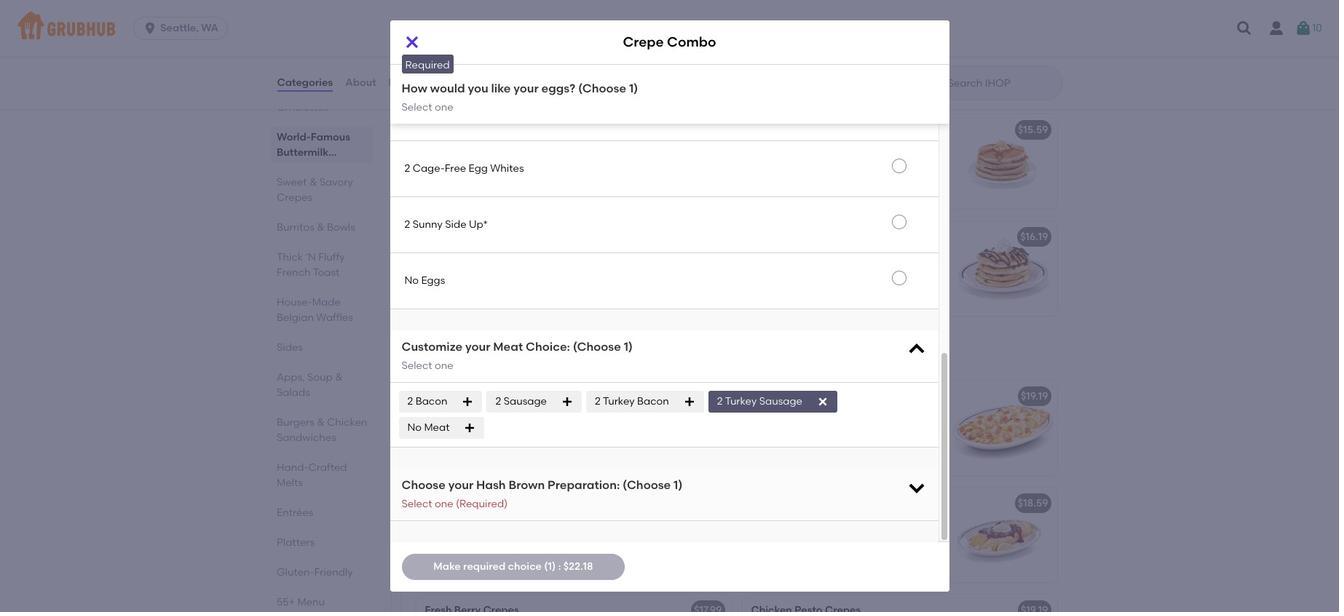 Task type: describe. For each thing, give the bounding box(es) containing it.
of inside 2 crepes filled & rolled with lemon ricotta, topped with seasonal mixed berry topping, more lemon ricotta & powdered sugar. add a squeeze of lemon for an extra zing!
[[912, 562, 922, 575]]

add inside 4 protein pancakes loaded with blueberries, topped with lemon ricotta & seasonal mixed berry topping. add a squeeze of lemon for an extra zing!
[[795, 81, 816, 94]]

pancakes inside a fresh-flipped power stack. four protein pancakes filled with fresh banana slices. topped with glazed strawberries & more banana slices.
[[463, 159, 511, 171]]

extra inside 2 crepes filled & rolled with lemon ricotta, topped with seasonal mixed berry topping, more lemon ricotta & powdered sugar. add a squeeze of lemon for an extra zing!
[[816, 577, 841, 589]]

apps,
[[276, 372, 305, 384]]

svg image inside main navigation navigation
[[1236, 20, 1254, 37]]

berry inside 2 crepes filled & rolled with lemon ricotta, topped with seasonal mixed berry topping, more lemon ricotta & powdered sugar. add a squeeze of lemon for an extra zing!
[[751, 547, 777, 560]]

rolled for hickory-
[[832, 411, 860, 423]]

select inside how would you like your eggs? (choose 1) select one
[[402, 101, 432, 113]]

- for strawberry
[[515, 124, 519, 136]]

rolled for drizzled
[[505, 518, 533, 530]]

svg image up eggs‡,
[[817, 396, 829, 408]]

an inside 2 crepes filled & rolled with lemon ricotta, topped with seasonal mixed berry topping, more lemon ricotta & powdered sugar. add a squeeze of lemon for an extra zing!
[[801, 577, 814, 589]]

thick 'n fluffy french toast
[[276, 251, 345, 279]]

fluffy for little known fact: strawberries and bananas are best friends. four fluffy buttermilk pancakes filled with fresh banana slices. topped with glazed strawberries & more banana slices.
[[577, 52, 601, 64]]

like
[[491, 82, 511, 95]]

2 over hard*
[[405, 106, 468, 119]]

turkey for bacon
[[603, 396, 635, 408]]

cheese inside the 2 crepes filled & rolled with scrambled eggs‡, hickory-smoked bacon, crispy hash browns, white cheese sauce & jack & cheddar cheeses.
[[751, 455, 787, 468]]

chips. for buttermilk
[[872, 310, 901, 323]]

protein power pancakes image
[[948, 114, 1057, 209]]

gluten-friendly
[[276, 567, 353, 579]]

perfect for buttermilk
[[859, 251, 895, 264]]

0 vertical spatial crepe
[[623, 34, 664, 51]]

1 horizontal spatial banana
[[580, 124, 619, 136]]

zing! inside 2 crepes filled & rolled with lemon ricotta, topped with seasonal mixed berry topping, more lemon ricotta & powdered sugar. add a squeeze of lemon for an extra zing!
[[844, 577, 867, 589]]

make
[[434, 561, 461, 573]]

banana up 2 over hard*
[[425, 81, 464, 94]]

crepe
[[490, 411, 518, 423]]

2 down "flavor,"
[[536, 426, 542, 438]]

a inside 4 protein pancakes loaded with blueberries, topped with lemon ricotta & seasonal mixed berry topping. add a squeeze of lemon for an extra zing!
[[818, 81, 825, 94]]

bananas
[[425, 52, 469, 64]]

(choose inside choose your hash brown preparation:  (choose 1) select one (required)
[[623, 479, 671, 493]]

banana down the "fresh-"
[[425, 174, 464, 186]]

1 vertical spatial meat
[[424, 422, 450, 434]]

buttermilk chocolate chip pancakes image
[[948, 221, 1057, 316]]

gluten-
[[276, 567, 314, 579]]

svg image inside 10 button
[[1295, 20, 1313, 37]]

mixed inside 4 protein pancakes loaded with blueberries, topped with lemon ricotta & seasonal mixed berry topping. add a squeeze of lemon for an extra zing!
[[844, 67, 874, 79]]

icing,
[[425, 562, 452, 575]]

crepes up eggs‡,
[[802, 390, 838, 403]]

& inside burgers & chicken sandwiches
[[317, 417, 324, 429]]

:
[[559, 561, 561, 573]]

powdered inside 2 crepes filled & rolled with lemon ricotta, topped with seasonal mixed berry topping, more lemon ricotta & powdered sugar. add a squeeze of lemon for an extra zing!
[[751, 562, 802, 575]]

think for chocolate
[[444, 251, 468, 264]]

side
[[445, 219, 467, 231]]

salads
[[276, 387, 310, 399]]

protein for protein
[[751, 16, 787, 29]]

topped inside 4 protein pancakes loaded with blueberries, topped with lemon ricotta & seasonal mixed berry topping. add a squeeze of lemon for an extra zing!
[[812, 52, 848, 64]]

one inside how would you like your eggs? (choose 1) select one
[[435, 101, 454, 113]]

a fresh-flipped power stack. four protein pancakes filled with fresh banana slices. topped with glazed strawberries & more banana slices.
[[425, 144, 598, 201]]

burritos
[[276, 221, 314, 234]]

2 for 2 over hard*
[[405, 106, 410, 119]]

your for hash
[[449, 479, 474, 493]]

bacon,
[[751, 440, 786, 453]]

hash
[[476, 479, 506, 493]]

Search IHOP search field
[[947, 76, 1058, 90]]

sweet inside world-famous buttermilk pancakes sweet & savory crepes
[[276, 176, 307, 189]]

and
[[576, 37, 596, 49]]

is for buttermilk
[[849, 251, 856, 264]]

crepes for cinnamon
[[433, 518, 467, 530]]

cinnamon
[[425, 547, 475, 560]]

sugar. inside 2 crepes filled & rolled with cheesecake mousse, drizzled with cinnamon bun filling, cream cheese icing, fresh strawberries & powdered sugar.
[[425, 577, 455, 589]]

chip for chocolate
[[536, 231, 559, 243]]

is for chocolate
[[523, 251, 530, 264]]

topped inside 2 crepes filled & rolled with lemon ricotta, topped with seasonal mixed berry topping, more lemon ricotta & powdered sugar. add a squeeze of lemon for an extra zing!
[[790, 533, 826, 545]]

fresh inside a fresh-flipped power stack. four protein pancakes filled with fresh banana slices. topped with glazed strawberries & more banana slices.
[[563, 159, 587, 171]]

pancakes for we think chocolate is perfect any time of day. four fluffy chocolate pancakes filled with chocolate chips, topped with a drizzle of chocolate syrup & more chocolate chips.
[[425, 281, 474, 293]]

powdered inside 2 crepes filled & rolled with cheesecake mousse, drizzled with cinnamon bun filling, cream cheese icing, fresh strawberries & powdered sugar.
[[554, 562, 605, 575]]

a inside 2 crepes filled & rolled with lemon ricotta, topped with seasonal mixed berry topping, more lemon ricotta & powdered sugar. add a squeeze of lemon for an extra zing!
[[860, 562, 867, 575]]

filled inside we think chocolate is perfect any time of day. four fluffy buttermilk pancakes filled with chocolate chips, topped with a drizzle of chocolate syrup & more chocolate chips.
[[802, 281, 826, 293]]

four for chocolate chocolate chip pancakes
[[485, 266, 507, 278]]

fresh inside little known fact: strawberries and bananas are best friends. four fluffy buttermilk pancakes filled with fresh banana slices. topped with glazed strawberries & more banana slices.
[[578, 67, 602, 79]]

squeeze inside 4 protein pancakes loaded with blueberries, topped with lemon ricotta & seasonal mixed berry topping. add a squeeze of lemon for an extra zing!
[[828, 81, 868, 94]]

more inside we think chocolate is perfect any time of day. four fluffy buttermilk pancakes filled with chocolate chips, topped with a drizzle of chocolate syrup & more chocolate chips.
[[791, 310, 817, 323]]

think for buttermilk
[[770, 251, 794, 264]]

of inside 4 protein pancakes loaded with blueberries, topped with lemon ricotta & seasonal mixed berry topping. add a squeeze of lemon for an extra zing!
[[871, 81, 880, 94]]

1 horizontal spatial buttermilk
[[751, 231, 803, 243]]

about
[[345, 76, 376, 89]]

2 for 2 sunny side up*
[[405, 219, 410, 231]]

four for buttermilk chocolate chip pancakes
[[812, 266, 833, 278]]

choice
[[508, 561, 542, 573]]

1 horizontal spatial savory
[[480, 347, 533, 365]]

bacon
[[537, 440, 570, 453]]

seasonal inside 4 protein pancakes loaded with blueberries, topped with lemon ricotta & seasonal mixed berry topping. add a squeeze of lemon for an extra zing!
[[797, 67, 841, 79]]

seattle, wa button
[[133, 17, 234, 40]]

4
[[751, 37, 757, 49]]

over for hard*
[[413, 106, 437, 119]]

any for chocolate
[[571, 251, 589, 264]]

would
[[430, 82, 465, 95]]

2 sausage
[[496, 396, 547, 408]]

$22.18
[[564, 561, 593, 573]]

10
[[1313, 22, 1323, 34]]

'n
[[305, 251, 316, 264]]

& inside we think chocolate is perfect any time of day. four fluffy chocolate pancakes filled with chocolate chips, topped with a drizzle of chocolate syrup & more chocolate chips.
[[454, 310, 462, 323]]

savory inside world-famous buttermilk pancakes sweet & savory crepes
[[319, 176, 353, 189]]

french
[[276, 267, 310, 279]]

make required choice (1) : $22.18
[[434, 561, 593, 573]]

topped inside we think chocolate is perfect any time of day. four fluffy chocolate pancakes filled with chocolate chips, topped with a drizzle of chocolate syrup & more chocolate chips.
[[425, 296, 462, 308]]

10 button
[[1295, 15, 1323, 42]]

2 over medium* button
[[390, 29, 939, 85]]

protein pancakes - strawberry banana
[[425, 124, 619, 136]]

ricotta,
[[751, 533, 787, 545]]

crepes inside world-famous buttermilk pancakes sweet & savory crepes
[[276, 192, 312, 204]]

2 crepes filled & rolled with scrambled eggs‡, hickory-smoked bacon, crispy hash browns, white cheese sauce & jack & cheddar cheeses.
[[751, 411, 920, 482]]

belgian
[[276, 312, 314, 324]]

1 horizontal spatial combo
[[667, 34, 717, 51]]

2 for 2  bacon
[[408, 396, 413, 408]]

hand-
[[276, 462, 308, 474]]

1 sausage from the left
[[504, 396, 547, 408]]

perfect for chocolate
[[533, 251, 568, 264]]

for inside 4 protein pancakes loaded with blueberries, topped with lemon ricotta & seasonal mixed berry topping. add a squeeze of lemon for an extra zing!
[[916, 81, 930, 94]]

topping,
[[780, 547, 821, 560]]

soup
[[307, 372, 332, 384]]

sides
[[276, 342, 303, 354]]

power
[[790, 124, 821, 136]]

required
[[405, 59, 450, 71]]

whites
[[490, 163, 524, 175]]

$15.59
[[1018, 124, 1049, 136]]

zing! inside 4 protein pancakes loaded with blueberries, topped with lemon ricotta & seasonal mixed berry topping. add a squeeze of lemon for an extra zing!
[[795, 96, 817, 109]]

topping.
[[751, 81, 793, 94]]

drizzled
[[530, 533, 568, 545]]

cheeses.
[[751, 470, 794, 482]]

2 for 2 crepes filled & rolled with lemon ricotta, topped with seasonal mixed berry topping, more lemon ricotta & powdered sugar. add a squeeze of lemon for an extra zing!
[[751, 518, 757, 530]]

menu
[[297, 597, 325, 609]]

buttermilk chocolate chip pancakes
[[751, 231, 936, 243]]

& inside the choose your crepe flavor, served with 2 eggs* your way, 2 custom- cured hickory-smoked bacon strips or 2 pork sausage links & golden hash browns.
[[539, 455, 546, 468]]

buttermilk for bananas
[[425, 67, 476, 79]]

rolled for topped
[[832, 518, 860, 530]]

stack.
[[534, 144, 563, 157]]

seattle, wa
[[160, 22, 219, 34]]

four inside a fresh-flipped power stack. four protein pancakes filled with fresh banana slices. topped with glazed strawberries & more banana slices.
[[566, 144, 587, 157]]

topped inside little known fact: strawberries and bananas are best friends. four fluffy buttermilk pancakes filled with fresh banana slices. topped with glazed strawberries & more banana slices.
[[498, 81, 536, 94]]

1 vertical spatial crepe combo
[[425, 390, 496, 403]]

& inside apps, soup & salads
[[335, 372, 343, 384]]

filled inside we think chocolate is perfect any time of day. four fluffy chocolate pancakes filled with chocolate chips, topped with a drizzle of chocolate syrup & more chocolate chips.
[[476, 281, 500, 293]]

2 bacon from the left
[[637, 396, 669, 408]]

a inside we think chocolate is perfect any time of day. four fluffy buttermilk pancakes filled with chocolate chips, topped with a drizzle of chocolate syrup & more chocolate chips.
[[813, 296, 820, 308]]

mixed inside 2 crepes filled & rolled with lemon ricotta, topped with seasonal mixed berry topping, more lemon ricotta & powdered sugar. add a squeeze of lemon for an extra zing!
[[898, 533, 928, 545]]

2 for 2 cage-free egg whites
[[405, 163, 410, 175]]

protein power pancakes
[[751, 124, 873, 136]]

0 horizontal spatial combo
[[459, 390, 496, 403]]

sandwiches
[[276, 432, 336, 444]]

for inside 2 crepes filled & rolled with lemon ricotta, topped with seasonal mixed berry topping, more lemon ricotta & powdered sugar. add a squeeze of lemon for an extra zing!
[[785, 577, 798, 589]]

up*
[[469, 219, 488, 231]]

banana down "eggs?"
[[527, 96, 566, 109]]

world-famous buttermilk pancakes sweet & savory crepes
[[276, 131, 353, 204]]

burgers
[[276, 417, 314, 429]]

brown
[[509, 479, 545, 493]]

1) inside customize your meat choice: (choose 1) select one
[[624, 340, 633, 354]]

choose for crepe
[[425, 411, 463, 423]]

any for buttermilk
[[897, 251, 916, 264]]

how would you like your eggs? (choose 1) select one
[[402, 82, 638, 113]]

four for strawberry banana pancakes
[[553, 52, 575, 64]]

(choose inside how would you like your eggs? (choose 1) select one
[[578, 82, 627, 95]]

pancakes inside 4 protein pancakes loaded with blueberries, topped with lemon ricotta & seasonal mixed berry topping. add a squeeze of lemon for an extra zing!
[[798, 37, 846, 49]]

strawberry banana pancakes image
[[622, 7, 731, 102]]

chips, for chocolate
[[578, 281, 607, 293]]

made
[[312, 297, 340, 309]]

cream
[[530, 547, 563, 560]]

2 right or
[[438, 455, 443, 468]]

your down crepe
[[487, 426, 509, 438]]

choose your crepe flavor, served with 2 eggs* your way, 2 custom- cured hickory-smoked bacon strips or 2 pork sausage links & golden hash browns.
[[425, 411, 598, 482]]

0 vertical spatial crepe combo
[[623, 34, 717, 51]]

2 for 2 turkey sausage
[[717, 396, 723, 408]]

chip for buttermilk
[[861, 231, 885, 243]]

served
[[553, 411, 586, 423]]

categories
[[277, 76, 333, 89]]

meat inside customize your meat choice: (choose 1) select one
[[493, 340, 523, 354]]

burritos & bowls
[[276, 221, 355, 234]]

(required)
[[456, 498, 508, 510]]

extra inside 4 protein pancakes loaded with blueberries, topped with lemon ricotta & seasonal mixed berry topping. add a squeeze of lemon for an extra zing!
[[767, 96, 792, 109]]

protein left power
[[751, 124, 787, 136]]

more inside little known fact: strawberries and bananas are best friends. four fluffy buttermilk pancakes filled with fresh banana slices. topped with glazed strawberries & more banana slices.
[[499, 96, 525, 109]]

hand-crafted melts
[[276, 462, 347, 490]]

- for lemon
[[841, 16, 846, 29]]

pancakes for we think chocolate is perfect any time of day. four fluffy buttermilk pancakes filled with chocolate chips, topped with a drizzle of chocolate syrup & more chocolate chips.
[[751, 281, 800, 293]]

custom-
[[544, 426, 586, 438]]

$20.99
[[690, 390, 722, 403]]

2 crepes filled & rolled with lemon ricotta, topped with seasonal mixed berry topping, more lemon ricotta & powdered sugar. add a squeeze of lemon for an extra zing!
[[751, 518, 929, 589]]

cured
[[425, 440, 454, 453]]

crepes up served
[[536, 347, 591, 365]]

a
[[425, 144, 432, 157]]

smoked inside the 2 crepes filled & rolled with scrambled eggs‡, hickory-smoked bacon, crispy hash browns, white cheese sauce & jack & cheddar cheeses.
[[881, 426, 920, 438]]

2 for 2 crepes filled & rolled with cheesecake mousse, drizzled with cinnamon bun filling, cream cheese icing, fresh strawberries & powdered sugar.
[[425, 518, 431, 530]]

cinnamon bun crepes
[[425, 497, 537, 510]]

friendly
[[314, 567, 353, 579]]

hickory- inside the 2 crepes filled & rolled with scrambled eggs‡, hickory-smoked bacon, crispy hash browns, white cheese sauce & jack & cheddar cheeses.
[[841, 426, 881, 438]]

filled inside a fresh-flipped power stack. four protein pancakes filled with fresh banana slices. topped with glazed strawberries & more banana slices.
[[514, 159, 537, 171]]

smoked inside the choose your crepe flavor, served with 2 eggs* your way, 2 custom- cured hickory-smoked bacon strips or 2 pork sausage links & golden hash browns.
[[496, 440, 535, 453]]

svg image left little
[[403, 34, 421, 51]]

browns,
[[847, 440, 885, 453]]

1 vertical spatial crepe
[[425, 390, 456, 403]]

squeeze inside 2 crepes filled & rolled with lemon ricotta, topped with seasonal mixed berry topping, more lemon ricotta & powdered sugar. add a squeeze of lemon for an extra zing!
[[869, 562, 910, 575]]

add inside 2 crepes filled & rolled with lemon ricotta, topped with seasonal mixed berry topping, more lemon ricotta & powdered sugar. add a squeeze of lemon for an extra zing!
[[837, 562, 858, 575]]

glazed inside little known fact: strawberries and bananas are best friends. four fluffy buttermilk pancakes filled with fresh banana slices. topped with glazed strawberries & more banana slices.
[[562, 81, 595, 94]]

your inside how would you like your eggs? (choose 1) select one
[[514, 82, 539, 95]]

bun
[[480, 497, 499, 510]]

0 horizontal spatial strawberry
[[425, 16, 481, 29]]

2 up cured
[[448, 426, 454, 438]]

2 turkey bacon
[[595, 396, 669, 408]]

2 sunny side up* button
[[390, 198, 939, 253]]

burgers & chicken sandwiches
[[276, 417, 367, 444]]

more inside a fresh-flipped power stack. four protein pancakes filled with fresh banana slices. topped with glazed strawberries & more banana slices.
[[499, 189, 525, 201]]

hash inside the choose your crepe flavor, served with 2 eggs* your way, 2 custom- cured hickory-smoked bacon strips or 2 pork sausage links & golden hash browns.
[[425, 470, 449, 482]]

time for we think chocolate is perfect any time of day. four fluffy chocolate pancakes filled with chocolate chips, topped with a drizzle of chocolate syrup & more chocolate chips.
[[425, 266, 447, 278]]

strawberries
[[512, 37, 574, 49]]

pancakes inside world-famous buttermilk pancakes sweet & savory crepes
[[276, 162, 325, 174]]

drizzle for chocolate
[[496, 296, 527, 308]]

filled inside 2 crepes filled & rolled with cheesecake mousse, drizzled with cinnamon bun filling, cream cheese icing, fresh strawberries & powdered sugar.
[[469, 518, 493, 530]]

categories button
[[276, 57, 334, 109]]

buttermilk inside world-famous buttermilk pancakes sweet & savory crepes
[[276, 146, 328, 159]]

2 turkey sausage
[[717, 396, 803, 408]]

customize your meat choice: (choose 1) select one
[[402, 340, 633, 372]]

protein for fresh-
[[425, 124, 461, 136]]

1 bacon from the left
[[416, 396, 448, 408]]

friends.
[[514, 52, 550, 64]]

$16.19
[[1021, 231, 1049, 243]]

& inside a fresh-flipped power stack. four protein pancakes filled with fresh banana slices. topped with glazed strawberries & more banana slices.
[[488, 189, 496, 201]]

berry inside 4 protein pancakes loaded with blueberries, topped with lemon ricotta & seasonal mixed berry topping. add a squeeze of lemon for an extra zing!
[[876, 67, 902, 79]]



Task type: vqa. For each thing, say whether or not it's contained in the screenshot.
Apple
no



Task type: locate. For each thing, give the bounding box(es) containing it.
day. right eggs
[[462, 266, 483, 278]]

pancakes for little known fact: strawberries and bananas are best friends. four fluffy buttermilk pancakes filled with fresh banana slices. topped with glazed strawberries & more banana slices.
[[478, 67, 527, 79]]

rolled up mousse,
[[505, 518, 533, 530]]

1 powdered from the left
[[554, 562, 605, 575]]

fluffy inside we think chocolate is perfect any time of day. four fluffy buttermilk pancakes filled with chocolate chips, topped with a drizzle of chocolate syrup & more chocolate chips.
[[836, 266, 860, 278]]

drizzle inside we think chocolate is perfect any time of day. four fluffy buttermilk pancakes filled with chocolate chips, topped with a drizzle of chocolate syrup & more chocolate chips.
[[823, 296, 854, 308]]

crepes down the brown
[[501, 497, 537, 510]]

2 vertical spatial 1)
[[674, 479, 683, 493]]

1 turkey from the left
[[603, 396, 635, 408]]

filled up topping,
[[796, 518, 819, 530]]

known
[[452, 37, 484, 49]]

pancakes inside we think chocolate is perfect any time of day. four fluffy buttermilk pancakes filled with chocolate chips, topped with a drizzle of chocolate syrup & more chocolate chips.
[[751, 281, 800, 293]]

choose inside choose your hash brown preparation:  (choose 1) select one (required)
[[402, 479, 446, 493]]

2 inside 2 crepes filled & rolled with cheesecake mousse, drizzled with cinnamon bun filling, cream cheese icing, fresh strawberries & powdered sugar.
[[425, 518, 431, 530]]

0 horizontal spatial any
[[571, 251, 589, 264]]

banana down stack.
[[527, 189, 566, 201]]

1 horizontal spatial is
[[849, 251, 856, 264]]

2 left sunny
[[405, 219, 410, 231]]

no eggs
[[405, 275, 445, 287]]

0 vertical spatial squeeze
[[828, 81, 868, 94]]

fluffy down the and
[[577, 52, 601, 64]]

2 inside 2 crepes filled & rolled with lemon ricotta, topped with seasonal mixed berry topping, more lemon ricotta & powdered sugar. add a squeeze of lemon for an extra zing!
[[751, 518, 757, 530]]

1 vertical spatial extra
[[816, 577, 841, 589]]

filled inside 2 crepes filled & rolled with lemon ricotta, topped with seasonal mixed berry topping, more lemon ricotta & powdered sugar. add a squeeze of lemon for an extra zing!
[[796, 518, 819, 530]]

hickory- inside the choose your crepe flavor, served with 2 eggs* your way, 2 custom- cured hickory-smoked bacon strips or 2 pork sausage links & golden hash browns.
[[456, 440, 496, 453]]

toast
[[313, 267, 339, 279]]

chocolate for chocolate
[[480, 231, 533, 243]]

1 horizontal spatial time
[[751, 266, 774, 278]]

2 topped from the top
[[498, 174, 536, 186]]

omelettes
[[276, 101, 328, 114]]

eggs
[[421, 275, 445, 287]]

one inside customize your meat choice: (choose 1) select one
[[435, 360, 454, 372]]

hash inside the 2 crepes filled & rolled with scrambled eggs‡, hickory-smoked bacon, crispy hash browns, white cheese sauce & jack & cheddar cheeses.
[[820, 440, 844, 453]]

smoked up white
[[881, 426, 920, 438]]

2 we from the left
[[751, 251, 767, 264]]

cheese up $22.18
[[565, 547, 601, 560]]

1 vertical spatial hash
[[425, 470, 449, 482]]

drizzle inside we think chocolate is perfect any time of day. four fluffy chocolate pancakes filled with chocolate chips, topped with a drizzle of chocolate syrup & more chocolate chips.
[[496, 296, 527, 308]]

for
[[916, 81, 930, 94], [785, 577, 798, 589]]

perfect down chocolate chocolate chip pancakes
[[533, 251, 568, 264]]

extra down topping. on the right
[[767, 96, 792, 109]]

svg image
[[1236, 20, 1254, 37], [403, 34, 421, 51], [684, 396, 696, 408], [817, 396, 829, 408]]

mixed
[[924, 16, 954, 29]]

1 horizontal spatial add
[[837, 562, 858, 575]]

2 one from the top
[[435, 360, 454, 372]]

crepe up the no meat
[[425, 390, 456, 403]]

extra down topping,
[[816, 577, 841, 589]]

your inside customize your meat choice: (choose 1) select one
[[466, 340, 491, 354]]

0 horizontal spatial extra
[[767, 96, 792, 109]]

chocolate up we think chocolate is perfect any time of day. four fluffy buttermilk pancakes filled with chocolate chips, topped with a drizzle of chocolate syrup & more chocolate chips.
[[806, 231, 858, 243]]

pancakes
[[525, 16, 574, 29], [790, 16, 839, 29], [463, 124, 512, 136], [824, 124, 873, 136], [276, 162, 325, 174], [562, 231, 611, 243], [887, 231, 936, 243]]

rolled down jack at the bottom
[[832, 518, 860, 530]]

sweet & savory crepes
[[413, 347, 591, 365]]

0 horizontal spatial turkey
[[603, 396, 635, 408]]

fluffy inside little known fact: strawberries and bananas are best friends. four fluffy buttermilk pancakes filled with fresh banana slices. topped with glazed strawberries & more banana slices.
[[577, 52, 601, 64]]

1 horizontal spatial hickory-
[[841, 426, 881, 438]]

crepes up scrambled
[[760, 411, 793, 423]]

syrup inside we think chocolate is perfect any time of day. four fluffy chocolate pancakes filled with chocolate chips, topped with a drizzle of chocolate syrup & more chocolate chips.
[[425, 310, 452, 323]]

1 horizontal spatial any
[[897, 251, 916, 264]]

svg image
[[1295, 20, 1313, 37], [143, 21, 157, 36], [907, 340, 927, 360], [462, 396, 474, 408], [562, 396, 573, 408], [464, 423, 476, 434], [907, 478, 927, 498]]

main navigation navigation
[[0, 0, 1340, 57]]

sugar. inside 2 crepes filled & rolled with lemon ricotta, topped with seasonal mixed berry topping, more lemon ricotta & powdered sugar. add a squeeze of lemon for an extra zing!
[[804, 562, 834, 575]]

1 vertical spatial $16.55
[[692, 124, 722, 136]]

0 vertical spatial $16.55
[[692, 16, 722, 29]]

think down 'buttermilk chocolate chip pancakes'
[[770, 251, 794, 264]]

crepes up ricotta,
[[760, 518, 793, 530]]

0 vertical spatial strawberry
[[425, 16, 481, 29]]

2 for 2 over medium*
[[405, 50, 410, 63]]

filled
[[529, 67, 553, 79], [514, 159, 537, 171], [476, 281, 500, 293], [802, 281, 826, 293], [796, 411, 819, 423], [469, 518, 493, 530], [796, 518, 819, 530]]

chocolate for buttermilk
[[806, 231, 858, 243]]

we for we think chocolate is perfect any time of day. four fluffy buttermilk pancakes filled with chocolate chips, topped with a drizzle of chocolate syrup & more chocolate chips.
[[751, 251, 767, 264]]

2 any from the left
[[897, 251, 916, 264]]

2 glazed from the top
[[562, 174, 595, 186]]

fluffy for we think chocolate is perfect any time of day. four fluffy buttermilk pancakes filled with chocolate chips, topped with a drizzle of chocolate syrup & more chocolate chips.
[[836, 266, 860, 278]]

2 $16.55 from the top
[[692, 124, 722, 136]]

apps, soup & salads
[[276, 372, 343, 399]]

protein inside a fresh-flipped power stack. four protein pancakes filled with fresh banana slices. topped with glazed strawberries & more banana slices.
[[425, 159, 460, 171]]

pork
[[446, 455, 468, 468]]

2 select from the top
[[402, 360, 432, 372]]

2 over hard* button
[[390, 85, 939, 141]]

filled down the (required)
[[469, 518, 493, 530]]

1) inside choose your hash brown preparation:  (choose 1) select one (required)
[[674, 479, 683, 493]]

for down topping,
[[785, 577, 798, 589]]

crepes up burritos
[[276, 192, 312, 204]]

protein
[[751, 16, 787, 29], [425, 124, 461, 136], [751, 124, 787, 136]]

0 horizontal spatial zing!
[[795, 96, 817, 109]]

1 select from the top
[[402, 101, 432, 113]]

blueberries,
[[751, 52, 809, 64]]

is down 'buttermilk chocolate chip pancakes'
[[849, 251, 856, 264]]

for down mixed
[[916, 81, 930, 94]]

more
[[499, 96, 525, 109], [499, 189, 525, 201], [464, 310, 490, 323], [791, 310, 817, 323], [824, 547, 850, 560]]

one down would at the left top of the page
[[435, 101, 454, 113]]

over down how
[[413, 106, 437, 119]]

crepes inside 2 crepes filled & rolled with lemon ricotta, topped with seasonal mixed berry topping, more lemon ricotta & powdered sugar. add a squeeze of lemon for an extra zing!
[[760, 518, 793, 530]]

platters
[[276, 537, 314, 549]]

2 left cage-
[[405, 163, 410, 175]]

55+ menu
[[276, 597, 325, 609]]

0 vertical spatial cheese
[[751, 455, 787, 468]]

little
[[425, 37, 450, 49]]

2 think from the left
[[770, 251, 794, 264]]

1 horizontal spatial bacon
[[637, 396, 669, 408]]

fresh berry crepes image
[[622, 595, 731, 613]]

0 horizontal spatial time
[[425, 266, 447, 278]]

combo
[[667, 34, 717, 51], [459, 390, 496, 403]]

filling,
[[499, 547, 528, 560]]

filled down the friends.
[[529, 67, 553, 79]]

is inside we think chocolate is perfect any time of day. four fluffy chocolate pancakes filled with chocolate chips, topped with a drizzle of chocolate syrup & more chocolate chips.
[[523, 251, 530, 264]]

time inside we think chocolate is perfect any time of day. four fluffy chocolate pancakes filled with chocolate chips, topped with a drizzle of chocolate syrup & more chocolate chips.
[[425, 266, 447, 278]]

0 horizontal spatial hickory-
[[456, 440, 496, 453]]

1 drizzle from the left
[[496, 296, 527, 308]]

1 horizontal spatial berry
[[876, 67, 902, 79]]

day. for buttermilk
[[788, 266, 809, 278]]

0 vertical spatial banana
[[483, 16, 522, 29]]

squeeze
[[828, 81, 868, 94], [869, 562, 910, 575]]

1 topped from the top
[[498, 81, 536, 94]]

fresh inside 2 crepes filled & rolled with cheesecake mousse, drizzled with cinnamon bun filling, cream cheese icing, fresh strawberries & powdered sugar.
[[454, 562, 478, 575]]

2 horizontal spatial chocolate
[[806, 231, 858, 243]]

perfect inside we think chocolate is perfect any time of day. four fluffy chocolate pancakes filled with chocolate chips, topped with a drizzle of chocolate syrup & more chocolate chips.
[[533, 251, 568, 264]]

$16.55 for protein power pancakes
[[692, 124, 722, 136]]

turkey for sausage
[[725, 396, 757, 408]]

2 turkey from the left
[[725, 396, 757, 408]]

protein inside 4 protein pancakes loaded with blueberries, topped with lemon ricotta & seasonal mixed berry topping. add a squeeze of lemon for an extra zing!
[[760, 37, 795, 49]]

are
[[471, 52, 488, 64]]

select down or
[[402, 498, 432, 510]]

bowls
[[327, 221, 355, 234]]

1 vertical spatial sweet
[[413, 347, 460, 365]]

0 horizontal spatial buttermilk
[[425, 67, 476, 79]]

syrup inside we think chocolate is perfect any time of day. four fluffy buttermilk pancakes filled with chocolate chips, topped with a drizzle of chocolate syrup & more chocolate chips.
[[751, 310, 778, 323]]

sauce
[[789, 455, 819, 468]]

crispy
[[789, 440, 818, 453]]

0 horizontal spatial smoked
[[496, 440, 535, 453]]

rolled inside 2 crepes filled & rolled with lemon ricotta, topped with seasonal mixed berry topping, more lemon ricotta & powdered sugar. add a squeeze of lemon for an extra zing!
[[832, 518, 860, 530]]

hickory-
[[841, 426, 881, 438], [456, 440, 496, 453]]

0 vertical spatial add
[[795, 81, 816, 94]]

one inside choose your hash brown preparation:  (choose 1) select one (required)
[[435, 498, 454, 510]]

0 horizontal spatial seasonal
[[797, 67, 841, 79]]

select down customize
[[402, 360, 432, 372]]

2 for 2 crepes filled & rolled with scrambled eggs‡, hickory-smoked bacon, crispy hash browns, white cheese sauce & jack & cheddar cheeses.
[[751, 411, 757, 423]]

your right customize
[[466, 340, 491, 354]]

$16.55
[[692, 16, 722, 29], [692, 124, 722, 136]]

with inside the 2 crepes filled & rolled with scrambled eggs‡, hickory-smoked bacon, crispy hash browns, white cheese sauce & jack & cheddar cheeses.
[[862, 411, 883, 423]]

1) inside how would you like your eggs? (choose 1) select one
[[629, 82, 638, 95]]

2 day. from the left
[[788, 266, 809, 278]]

reviews
[[389, 76, 429, 89]]

buttermilk down bananas
[[425, 67, 476, 79]]

filled inside little known fact: strawberries and bananas are best friends. four fluffy buttermilk pancakes filled with fresh banana slices. topped with glazed strawberries & more banana slices.
[[529, 67, 553, 79]]

filled down 'buttermilk chocolate chip pancakes'
[[802, 281, 826, 293]]

powdered
[[554, 562, 605, 575], [751, 562, 802, 575]]

cinnamon bun crepes image
[[622, 488, 731, 583]]

melts
[[276, 477, 303, 490]]

four down chocolate chocolate chip pancakes
[[485, 266, 507, 278]]

0 horizontal spatial banana
[[483, 16, 522, 29]]

strawberries inside 2 crepes filled & rolled with cheesecake mousse, drizzled with cinnamon bun filling, cream cheese icing, fresh strawberries & powdered sugar.
[[481, 562, 542, 575]]

chip up we think chocolate is perfect any time of day. four fluffy chocolate pancakes filled with chocolate chips, topped with a drizzle of chocolate syrup & more chocolate chips.
[[536, 231, 559, 243]]

fresh down stack.
[[563, 159, 587, 171]]

pancakes inside we think chocolate is perfect any time of day. four fluffy chocolate pancakes filled with chocolate chips, topped with a drizzle of chocolate syrup & more chocolate chips.
[[425, 281, 474, 293]]

seasonal inside 2 crepes filled & rolled with lemon ricotta, topped with seasonal mixed berry topping, more lemon ricotta & powdered sugar. add a squeeze of lemon for an extra zing!
[[852, 533, 896, 545]]

choose your hash brown preparation:  (choose 1) select one (required)
[[402, 479, 683, 510]]

1 horizontal spatial sweet
[[413, 347, 460, 365]]

0 vertical spatial an
[[751, 96, 764, 109]]

power
[[500, 144, 531, 157]]

filled right eggs
[[476, 281, 500, 293]]

syrup
[[425, 310, 452, 323], [751, 310, 778, 323]]

strawberries inside a fresh-flipped power stack. four protein pancakes filled with fresh banana slices. topped with glazed strawberries & more banana slices.
[[425, 189, 486, 201]]

we think chocolate is perfect any time of day. four fluffy chocolate pancakes filled with chocolate chips, topped with a drizzle of chocolate syrup & more chocolate chips.
[[425, 251, 607, 323]]

0 horizontal spatial bacon
[[416, 396, 448, 408]]

2 up ricotta,
[[751, 518, 757, 530]]

fluffy down chocolate chocolate chip pancakes
[[509, 266, 534, 278]]

1 $16.55 from the top
[[692, 16, 722, 29]]

glazed
[[562, 81, 595, 94], [562, 174, 595, 186]]

2 chocolate from the left
[[480, 231, 533, 243]]

0 horizontal spatial perfect
[[533, 251, 568, 264]]

four down 'buttermilk chocolate chip pancakes'
[[812, 266, 833, 278]]

your for meat
[[466, 340, 491, 354]]

chips. inside we think chocolate is perfect any time of day. four fluffy chocolate pancakes filled with chocolate chips, topped with a drizzle of chocolate syrup & more chocolate chips.
[[545, 310, 574, 323]]

1 one from the top
[[435, 101, 454, 113]]

2 is from the left
[[849, 251, 856, 264]]

2 up crepe
[[496, 396, 501, 408]]

1 horizontal spatial sugar.
[[804, 562, 834, 575]]

lemon
[[874, 52, 905, 64], [883, 81, 914, 94], [885, 518, 916, 530], [852, 547, 883, 560], [751, 577, 782, 589]]

savory
[[319, 176, 353, 189], [480, 347, 533, 365]]

1) up the 2 turkey bacon
[[624, 340, 633, 354]]

filled inside the 2 crepes filled & rolled with scrambled eggs‡, hickory-smoked bacon, crispy hash browns, white cheese sauce & jack & cheddar cheeses.
[[796, 411, 819, 423]]

2 down how
[[405, 106, 410, 119]]

1 chocolate from the left
[[425, 231, 478, 243]]

$16.55 up 2 cage-free egg whites button
[[692, 124, 722, 136]]

meat up cured
[[424, 422, 450, 434]]

1 horizontal spatial ricotta
[[885, 547, 918, 560]]

buttermilk inside little known fact: strawberries and bananas are best friends. four fluffy buttermilk pancakes filled with fresh banana slices. topped with glazed strawberries & more banana slices.
[[425, 67, 476, 79]]

1 horizontal spatial smoked
[[881, 426, 920, 438]]

2 up strips on the left bottom of page
[[595, 396, 601, 408]]

1 chips, from the left
[[578, 281, 607, 293]]

berry down ricotta,
[[751, 547, 777, 560]]

flipped
[[463, 144, 498, 157]]

crepes for breakfast
[[760, 411, 793, 423]]

chocolate up eggs
[[425, 231, 478, 243]]

1 is from the left
[[523, 251, 530, 264]]

chicken pesto crepes image
[[948, 595, 1057, 613]]

3 one from the top
[[435, 498, 454, 510]]

pancakes inside little known fact: strawberries and bananas are best friends. four fluffy buttermilk pancakes filled with fresh banana slices. topped with glazed strawberries & more banana slices.
[[478, 67, 527, 79]]

filled up eggs‡,
[[796, 411, 819, 423]]

hickory- up browns, in the bottom of the page
[[841, 426, 881, 438]]

choose inside the choose your crepe flavor, served with 2 eggs* your way, 2 custom- cured hickory-smoked bacon strips or 2 pork sausage links & golden hash browns.
[[425, 411, 463, 423]]

svg image right the 2 turkey bacon
[[684, 396, 696, 408]]

& inside little known fact: strawberries and bananas are best friends. four fluffy buttermilk pancakes filled with fresh banana slices. topped with glazed strawberries & more banana slices.
[[488, 96, 496, 109]]

0 horizontal spatial chips,
[[578, 281, 607, 293]]

protein down the "fresh-"
[[425, 159, 460, 171]]

customize
[[402, 340, 463, 354]]

1 syrup from the left
[[425, 310, 452, 323]]

0 horizontal spatial meat
[[424, 422, 450, 434]]

2 vertical spatial one
[[435, 498, 454, 510]]

1 horizontal spatial for
[[916, 81, 930, 94]]

0 vertical spatial zing!
[[795, 96, 817, 109]]

four down strawberries
[[553, 52, 575, 64]]

eggs‡,
[[807, 426, 839, 438]]

buttermilk
[[425, 67, 476, 79], [863, 266, 913, 278]]

0 vertical spatial hash
[[820, 440, 844, 453]]

3 select from the top
[[402, 498, 432, 510]]

0 vertical spatial (choose
[[578, 82, 627, 95]]

no inside button
[[405, 275, 419, 287]]

protein down 2 over hard*
[[425, 124, 461, 136]]

no for no meat
[[408, 422, 422, 434]]

1 vertical spatial hickory-
[[456, 440, 496, 453]]

day. inside we think chocolate is perfect any time of day. four fluffy buttermilk pancakes filled with chocolate chips, topped with a drizzle of chocolate syrup & more chocolate chips.
[[788, 266, 809, 278]]

chips, for buttermilk
[[904, 281, 933, 293]]

(choose inside customize your meat choice: (choose 1) select one
[[573, 340, 621, 354]]

1 vertical spatial add
[[837, 562, 858, 575]]

& inside world-famous buttermilk pancakes sweet & savory crepes
[[309, 176, 317, 189]]

one down customize
[[435, 360, 454, 372]]

your up eggs*
[[466, 411, 487, 423]]

pancakes
[[798, 37, 846, 49], [478, 67, 527, 79], [463, 159, 511, 171], [425, 281, 474, 293], [751, 281, 800, 293]]

1 glazed from the top
[[562, 81, 595, 94]]

0 vertical spatial buttermilk
[[276, 146, 328, 159]]

syrup for we think chocolate is perfect any time of day. four fluffy buttermilk pancakes filled with chocolate chips, topped with a drizzle of chocolate syrup & more chocolate chips.
[[751, 310, 778, 323]]

savory up 2 sausage
[[480, 347, 533, 365]]

fluffy
[[318, 251, 345, 264]]

2 left breakfast
[[717, 396, 723, 408]]

1 we from the left
[[425, 251, 441, 264]]

0 horizontal spatial day.
[[462, 266, 483, 278]]

1 horizontal spatial zing!
[[844, 577, 867, 589]]

1 vertical spatial -
[[515, 124, 519, 136]]

1 vertical spatial (choose
[[573, 340, 621, 354]]

sausage up "flavor,"
[[504, 396, 547, 408]]

hickory- down eggs*
[[456, 440, 496, 453]]

1 chip from the left
[[536, 231, 559, 243]]

0 horizontal spatial is
[[523, 251, 530, 264]]

1 horizontal spatial sausage
[[760, 396, 803, 408]]

over down little
[[413, 50, 437, 63]]

1 day. from the left
[[462, 266, 483, 278]]

chips,
[[578, 281, 607, 293], [904, 281, 933, 293]]

crepe combo
[[623, 34, 717, 51], [425, 390, 496, 403]]

or
[[425, 455, 435, 468]]

free
[[445, 163, 466, 175]]

1 vertical spatial smoked
[[496, 440, 535, 453]]

we inside we think chocolate is perfect any time of day. four fluffy buttermilk pancakes filled with chocolate chips, topped with a drizzle of chocolate syrup & more chocolate chips.
[[751, 251, 767, 264]]

strawberry up stack.
[[522, 124, 577, 136]]

smoked down way,
[[496, 440, 535, 453]]

time for we think chocolate is perfect any time of day. four fluffy buttermilk pancakes filled with chocolate chips, topped with a drizzle of chocolate syrup & more chocolate chips.
[[751, 266, 774, 278]]

0 horizontal spatial syrup
[[425, 310, 452, 323]]

0 vertical spatial hickory-
[[841, 426, 881, 438]]

drizzle for buttermilk
[[823, 296, 854, 308]]

breakfast crepes image
[[948, 381, 1057, 475]]

combo left 4
[[667, 34, 717, 51]]

perfect inside we think chocolate is perfect any time of day. four fluffy buttermilk pancakes filled with chocolate chips, topped with a drizzle of chocolate syrup & more chocolate chips.
[[859, 251, 895, 264]]

choose down '2  bacon'
[[425, 411, 463, 423]]

ricotta
[[884, 16, 921, 29]]

no left eggs
[[405, 275, 419, 287]]

chips. for chocolate
[[545, 310, 574, 323]]

fresh down the and
[[578, 67, 602, 79]]

four inside we think chocolate is perfect any time of day. four fluffy buttermilk pancakes filled with chocolate chips, topped with a drizzle of chocolate syrup & more chocolate chips.
[[812, 266, 833, 278]]

day. down 'buttermilk chocolate chip pancakes'
[[788, 266, 809, 278]]

meat
[[493, 340, 523, 354], [424, 422, 450, 434]]

0 vertical spatial for
[[916, 81, 930, 94]]

sweet up '2  bacon'
[[413, 347, 460, 365]]

2 vertical spatial select
[[402, 498, 432, 510]]

1 vertical spatial topped
[[498, 174, 536, 186]]

an inside 4 protein pancakes loaded with blueberries, topped with lemon ricotta & seasonal mixed berry topping. add a squeeze of lemon for an extra zing!
[[751, 96, 764, 109]]

day. for chocolate
[[462, 266, 483, 278]]

world-
[[276, 131, 311, 144]]

1 horizontal spatial chip
[[861, 231, 885, 243]]

savory up bowls
[[319, 176, 353, 189]]

protein pancakes - lemon ricotta mixed berry image
[[948, 7, 1057, 102]]

2 over from the top
[[413, 106, 437, 119]]

3 chocolate from the left
[[806, 231, 858, 243]]

loaded
[[849, 37, 884, 49]]

ricotta inside 4 protein pancakes loaded with blueberries, topped with lemon ricotta & seasonal mixed berry topping. add a squeeze of lemon for an extra zing!
[[751, 67, 785, 79]]

crepe combo up 2 over hard* button
[[623, 34, 717, 51]]

2 powdered from the left
[[751, 562, 802, 575]]

1 horizontal spatial powdered
[[751, 562, 802, 575]]

your up cinnamon
[[449, 479, 474, 493]]

sausage up scrambled
[[760, 396, 803, 408]]

1 vertical spatial glazed
[[562, 174, 595, 186]]

$16.55 for protein pancakes - lemon ricotta mixed berry
[[692, 16, 722, 29]]

1 horizontal spatial meat
[[493, 340, 523, 354]]

2 up the cheesecake
[[425, 518, 431, 530]]

0 vertical spatial combo
[[667, 34, 717, 51]]

0 vertical spatial savory
[[319, 176, 353, 189]]

cheese
[[751, 455, 787, 468], [565, 547, 601, 560]]

your right like
[[514, 82, 539, 95]]

buttermilk inside we think chocolate is perfect any time of day. four fluffy buttermilk pancakes filled with chocolate chips, topped with a drizzle of chocolate syrup & more chocolate chips.
[[863, 266, 913, 278]]

1 vertical spatial 1)
[[624, 340, 633, 354]]

choose for hash
[[402, 479, 446, 493]]

sausage
[[504, 396, 547, 408], [760, 396, 803, 408]]

strawberry
[[425, 16, 481, 29], [522, 124, 577, 136]]

2 sausage from the left
[[760, 396, 803, 408]]

0 horizontal spatial drizzle
[[496, 296, 527, 308]]

over for medium*
[[413, 50, 437, 63]]

0 horizontal spatial fluffy
[[509, 266, 534, 278]]

is down chocolate chocolate chip pancakes
[[523, 251, 530, 264]]

$19.19
[[1021, 390, 1049, 403]]

crepes up the cheesecake
[[433, 518, 467, 530]]

1 vertical spatial for
[[785, 577, 798, 589]]

2 for 2 turkey bacon
[[595, 396, 601, 408]]

eggs?
[[542, 82, 576, 95]]

1 vertical spatial sugar.
[[425, 577, 455, 589]]

cheese inside 2 crepes filled & rolled with cheesecake mousse, drizzled with cinnamon bun filling, cream cheese icing, fresh strawberries & powdered sugar.
[[565, 547, 601, 560]]

chocolate up we think chocolate is perfect any time of day. four fluffy chocolate pancakes filled with chocolate chips, topped with a drizzle of chocolate syrup & more chocolate chips.
[[480, 231, 533, 243]]

chicken
[[327, 417, 367, 429]]

syrup for we think chocolate is perfect any time of day. four fluffy chocolate pancakes filled with chocolate chips, topped with a drizzle of chocolate syrup & more chocolate chips.
[[425, 310, 452, 323]]

rolled up eggs‡,
[[832, 411, 860, 423]]

four inside little known fact: strawberries and bananas are best friends. four fluffy buttermilk pancakes filled with fresh banana slices. topped with glazed strawberries & more banana slices.
[[553, 52, 575, 64]]

lemon ricotta mixed berry crepes image
[[948, 488, 1057, 583]]

seattle,
[[160, 22, 199, 34]]

four right stack.
[[566, 144, 587, 157]]

with inside the choose your crepe flavor, served with 2 eggs* your way, 2 custom- cured hickory-smoked bacon strips or 2 pork sausage links & golden hash browns.
[[425, 426, 446, 438]]

medium*
[[439, 50, 484, 63]]

drizzle up sweet & savory crepes
[[496, 296, 527, 308]]

2 for 2 sausage
[[496, 396, 501, 408]]

& inside we think chocolate is perfect any time of day. four fluffy buttermilk pancakes filled with chocolate chips, topped with a drizzle of chocolate syrup & more chocolate chips.
[[781, 310, 788, 323]]

1 horizontal spatial syrup
[[751, 310, 778, 323]]

1 time from the left
[[425, 266, 447, 278]]

1 over from the top
[[413, 50, 437, 63]]

1 any from the left
[[571, 251, 589, 264]]

ricotta inside 2 crepes filled & rolled with lemon ricotta, topped with seasonal mixed berry topping, more lemon ricotta & powdered sugar. add a squeeze of lemon for an extra zing!
[[885, 547, 918, 560]]

0 horizontal spatial chip
[[536, 231, 559, 243]]

2 sunny side up*
[[405, 219, 488, 231]]

2 time from the left
[[751, 266, 774, 278]]

drizzle down 'buttermilk chocolate chip pancakes'
[[823, 296, 854, 308]]

crepe combo up eggs*
[[425, 390, 496, 403]]

1 vertical spatial strawberry
[[522, 124, 577, 136]]

1 vertical spatial squeeze
[[869, 562, 910, 575]]

fresh down cinnamon
[[454, 562, 478, 575]]

1 think from the left
[[444, 251, 468, 264]]

topped inside a fresh-flipped power stack. four protein pancakes filled with fresh banana slices. topped with glazed strawberries & more banana slices.
[[498, 174, 536, 186]]

0 horizontal spatial hash
[[425, 470, 449, 482]]

(choose right "eggs?"
[[578, 82, 627, 95]]

bacon
[[416, 396, 448, 408], [637, 396, 669, 408]]

cheesecake
[[425, 533, 485, 545]]

banana
[[483, 16, 522, 29], [580, 124, 619, 136]]

glazed inside a fresh-flipped power stack. four protein pancakes filled with fresh banana slices. topped with glazed strawberries & more banana slices.
[[562, 174, 595, 186]]

1 horizontal spatial chocolate
[[480, 231, 533, 243]]

sweet down world-
[[276, 176, 307, 189]]

sugar. down icing,
[[425, 577, 455, 589]]

crepe combo image
[[622, 381, 731, 475]]

required
[[463, 561, 506, 573]]

strawberries inside little known fact: strawberries and bananas are best friends. four fluffy buttermilk pancakes filled with fresh banana slices. topped with glazed strawberries & more banana slices.
[[425, 96, 486, 109]]

2 over medium*
[[405, 50, 484, 63]]

topped inside we think chocolate is perfect any time of day. four fluffy buttermilk pancakes filled with chocolate chips, topped with a drizzle of chocolate syrup & more chocolate chips.
[[751, 296, 788, 308]]

2 chips, from the left
[[904, 281, 933, 293]]

0 vertical spatial fresh
[[578, 67, 602, 79]]

1 chips. from the left
[[545, 310, 574, 323]]

hash down eggs‡,
[[820, 440, 844, 453]]

house-
[[276, 297, 312, 309]]

a inside we think chocolate is perfect any time of day. four fluffy chocolate pancakes filled with chocolate chips, topped with a drizzle of chocolate syrup & more chocolate chips.
[[487, 296, 494, 308]]

1 horizontal spatial mixed
[[898, 533, 928, 545]]

0 horizontal spatial add
[[795, 81, 816, 94]]

- up power
[[515, 124, 519, 136]]

2 perfect from the left
[[859, 251, 895, 264]]

2 chip from the left
[[861, 231, 885, 243]]

sugar. down topping,
[[804, 562, 834, 575]]

0 vertical spatial 1)
[[629, 82, 638, 95]]

chocolate chocolate chip pancakes image
[[622, 221, 731, 316]]

famous
[[311, 131, 350, 144]]

your for crepe
[[466, 411, 487, 423]]

we for we think chocolate is perfect any time of day. four fluffy chocolate pancakes filled with chocolate chips, topped with a drizzle of chocolate syrup & more chocolate chips.
[[425, 251, 441, 264]]

2 up the no meat
[[408, 396, 413, 408]]

one up the cheesecake
[[435, 498, 454, 510]]

0 vertical spatial seasonal
[[797, 67, 841, 79]]

select inside choose your hash brown preparation:  (choose 1) select one (required)
[[402, 498, 432, 510]]

0 vertical spatial one
[[435, 101, 454, 113]]

fluffy for we think chocolate is perfect any time of day. four fluffy chocolate pancakes filled with chocolate chips, topped with a drizzle of chocolate syrup & more chocolate chips.
[[509, 266, 534, 278]]

crafted
[[308, 462, 347, 474]]

1 horizontal spatial drizzle
[[823, 296, 854, 308]]

svg image inside seattle, wa button
[[143, 21, 157, 36]]

0 vertical spatial sugar.
[[804, 562, 834, 575]]

0 horizontal spatial an
[[751, 96, 764, 109]]

0 vertical spatial glazed
[[562, 81, 595, 94]]

1 perfect from the left
[[533, 251, 568, 264]]

2 chips. from the left
[[872, 310, 901, 323]]

0 vertical spatial -
[[841, 16, 846, 29]]

no down '2  bacon'
[[408, 422, 422, 434]]

0 vertical spatial meat
[[493, 340, 523, 354]]

buttermilk for any
[[863, 266, 913, 278]]

think inside we think chocolate is perfect any time of day. four fluffy buttermilk pancakes filled with chocolate chips, topped with a drizzle of chocolate syrup & more chocolate chips.
[[770, 251, 794, 264]]

fluffy down 'buttermilk chocolate chip pancakes'
[[836, 266, 860, 278]]

0 vertical spatial smoked
[[881, 426, 920, 438]]

0 horizontal spatial berry
[[751, 547, 777, 560]]

protein
[[760, 37, 795, 49], [425, 159, 460, 171]]

rolled inside the 2 crepes filled & rolled with scrambled eggs‡, hickory-smoked bacon, crispy hash browns, white cheese sauce & jack & cheddar cheeses.
[[832, 411, 860, 423]]

sweet
[[276, 176, 307, 189], [413, 347, 460, 365]]

2 cage-free egg whites
[[405, 163, 524, 175]]

no for no eggs
[[405, 275, 419, 287]]

2 syrup from the left
[[751, 310, 778, 323]]

more inside 2 crepes filled & rolled with lemon ricotta, topped with seasonal mixed berry topping, more lemon ricotta & powdered sugar. add a squeeze of lemon for an extra zing!
[[824, 547, 850, 560]]

0 vertical spatial ricotta
[[751, 67, 785, 79]]

& inside 4 protein pancakes loaded with blueberries, topped with lemon ricotta & seasonal mixed berry topping. add a squeeze of lemon for an extra zing!
[[787, 67, 795, 79]]

think
[[444, 251, 468, 264], [770, 251, 794, 264]]

0 horizontal spatial savory
[[319, 176, 353, 189]]

select inside customize your meat choice: (choose 1) select one
[[402, 360, 432, 372]]

1 horizontal spatial protein
[[760, 37, 795, 49]]

protein pancakes - strawberry banana image
[[622, 114, 731, 209]]

2 drizzle from the left
[[823, 296, 854, 308]]

1) down main navigation navigation
[[629, 82, 638, 95]]

of
[[871, 81, 880, 94], [450, 266, 460, 278], [776, 266, 786, 278], [530, 296, 539, 308], [856, 296, 866, 308], [912, 562, 922, 575]]

cheddar
[[865, 455, 907, 468]]

1 horizontal spatial turkey
[[725, 396, 757, 408]]



